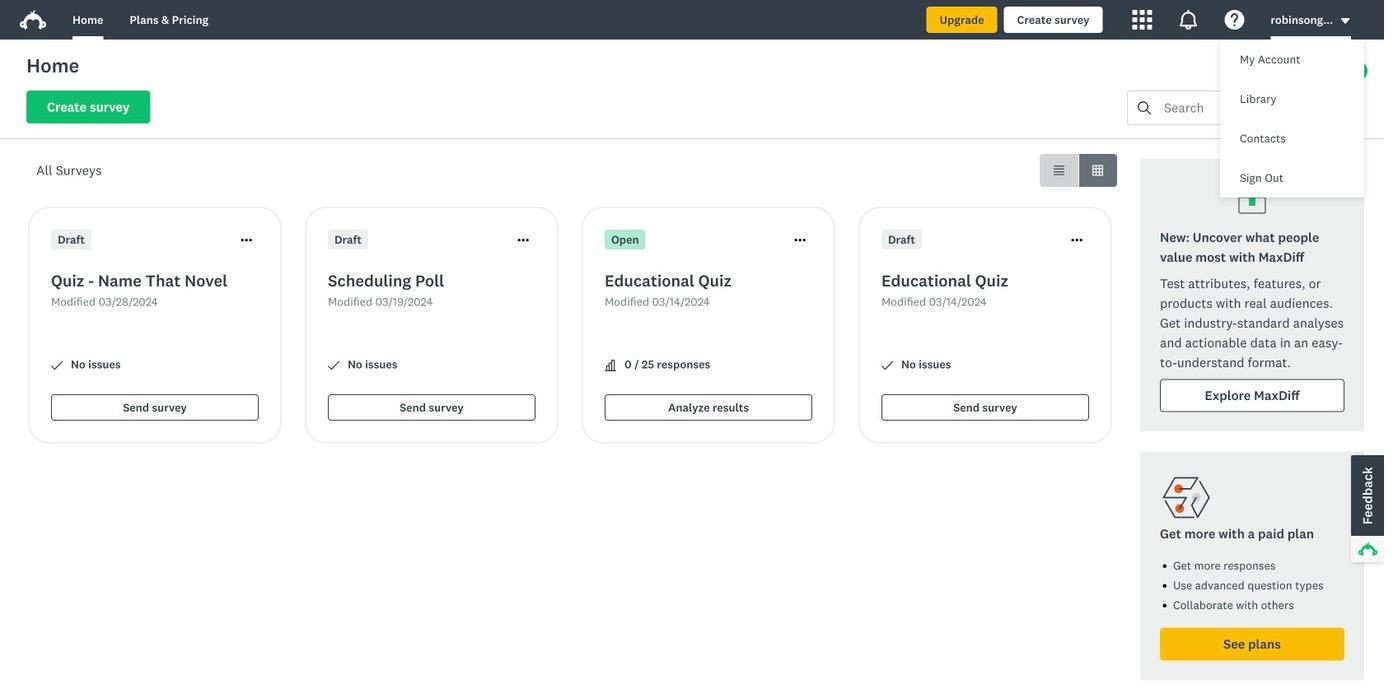 Task type: vqa. For each thing, say whether or not it's contained in the screenshot.
the top icon   XJTfE
no



Task type: describe. For each thing, give the bounding box(es) containing it.
Search text field
[[1151, 91, 1316, 124]]

1 brand logo image from the top
[[20, 7, 46, 33]]

1 no issues image from the left
[[51, 360, 63, 372]]

response based pricing icon image
[[1160, 472, 1213, 525]]

max diff icon image
[[1233, 179, 1273, 218]]

help icon image
[[1225, 10, 1245, 30]]



Task type: locate. For each thing, give the bounding box(es) containing it.
2 brand logo image from the top
[[20, 10, 46, 30]]

2 horizontal spatial no issues image
[[882, 360, 893, 372]]

search image
[[1138, 101, 1151, 115], [1138, 101, 1151, 115]]

notification center icon image
[[1179, 10, 1199, 30]]

response count image
[[605, 360, 617, 372]]

2 no issues image from the left
[[328, 360, 340, 372]]

products icon image
[[1133, 10, 1153, 30], [1133, 10, 1153, 30]]

3 no issues image from the left
[[882, 360, 893, 372]]

response count image
[[605, 360, 617, 372]]

0 horizontal spatial no issues image
[[51, 360, 63, 372]]

no issues image
[[51, 360, 63, 372], [328, 360, 340, 372], [882, 360, 893, 372]]

group
[[1040, 154, 1118, 187]]

brand logo image
[[20, 7, 46, 33], [20, 10, 46, 30]]

dropdown arrow icon image
[[1340, 15, 1352, 27], [1342, 18, 1350, 24]]

1 horizontal spatial no issues image
[[328, 360, 340, 372]]



